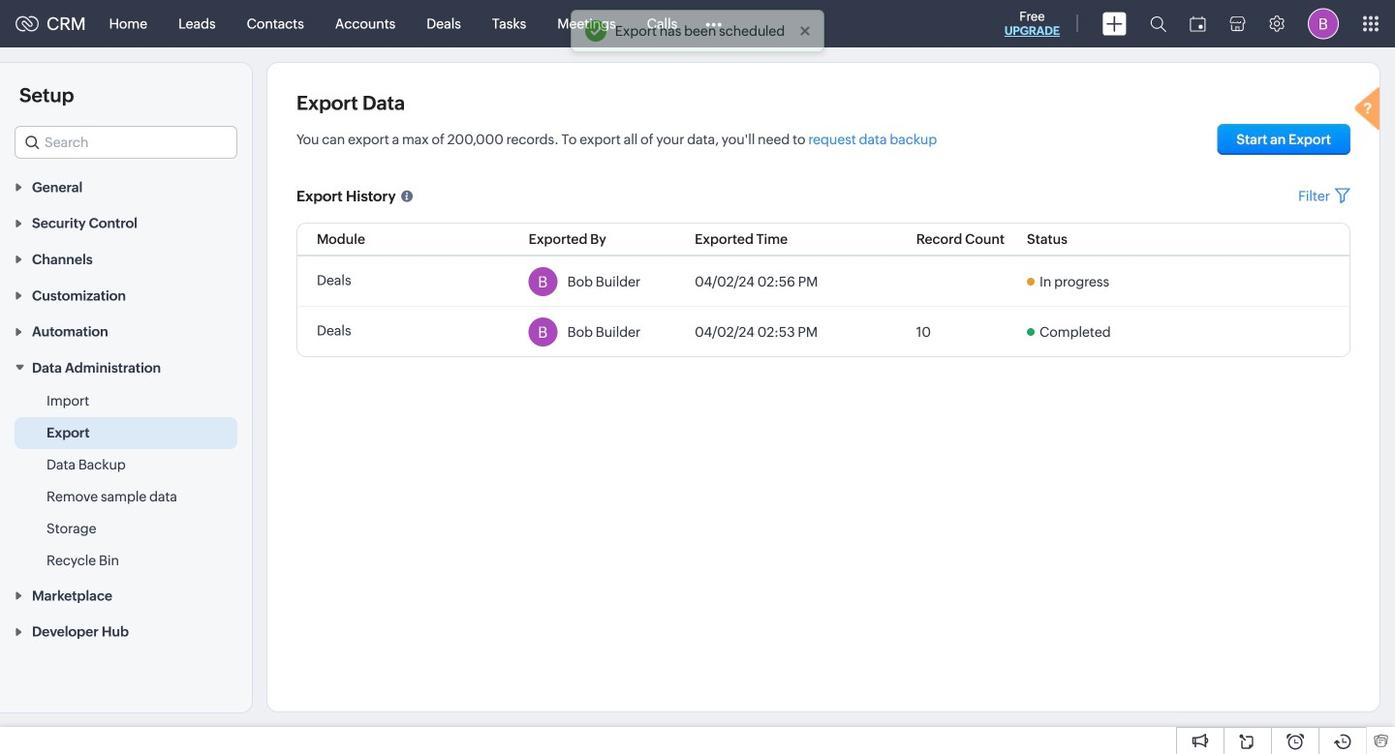 Task type: vqa. For each thing, say whether or not it's contained in the screenshot.
Signals image
no



Task type: locate. For each thing, give the bounding box(es) containing it.
help image
[[1351, 84, 1390, 137]]

profile image
[[1308, 8, 1339, 39]]

region
[[0, 386, 252, 578]]

user image image
[[529, 267, 558, 297], [529, 318, 558, 347]]

None field
[[15, 126, 237, 159]]

create menu image
[[1103, 12, 1127, 35]]

0 vertical spatial user image image
[[529, 267, 558, 297]]

1 vertical spatial user image image
[[529, 318, 558, 347]]

calendar image
[[1190, 16, 1206, 31]]



Task type: describe. For each thing, give the bounding box(es) containing it.
1 user image image from the top
[[529, 267, 558, 297]]

create menu element
[[1091, 0, 1139, 47]]

search image
[[1150, 16, 1167, 32]]

Search text field
[[16, 127, 236, 158]]

2 user image image from the top
[[529, 318, 558, 347]]

Other Modules field
[[693, 8, 735, 39]]

profile element
[[1296, 0, 1351, 47]]

logo image
[[16, 16, 39, 31]]

search element
[[1139, 0, 1178, 47]]



